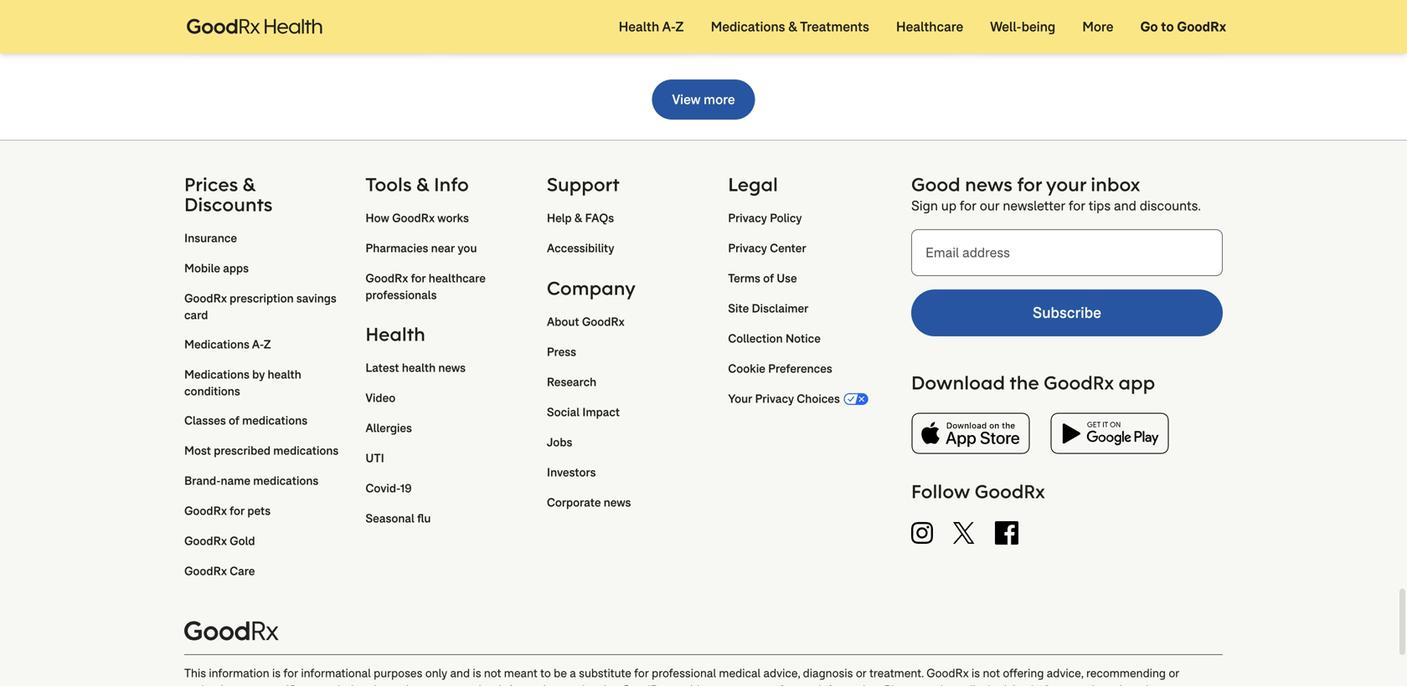Task type: locate. For each thing, give the bounding box(es) containing it.
1 vertical spatial privacy
[[728, 241, 767, 256]]

pharmd, inside written by rachel feaster, pharmd, bcop, bcps
[[339, 0, 384, 8]]

md
[[856, 10, 874, 25]]

0 vertical spatial to
[[1161, 18, 1174, 36]]

up
[[941, 197, 956, 215]]

1 vertical spatial medical
[[949, 683, 991, 687]]

news right corporate
[[604, 495, 631, 511]]

1 vertical spatial a-
[[252, 337, 264, 353]]

1 horizontal spatial information
[[499, 683, 559, 687]]

news for good
[[965, 172, 1012, 196]]

prices & discounts navigation
[[184, 172, 347, 581]]

being
[[1022, 18, 1055, 36]]

0 vertical spatial prescription
[[230, 291, 294, 307]]

view more button
[[652, 80, 755, 120]]

of right the classes
[[229, 413, 239, 429]]

0 horizontal spatial pharmd,
[[339, 0, 384, 8]]

for up newsletter
[[1017, 172, 1042, 196]]

informational
[[301, 666, 371, 682]]

the
[[1010, 371, 1039, 395], [578, 683, 595, 687]]

19
[[400, 481, 412, 497]]

of inside legal 'navigation'
[[763, 271, 774, 286]]

a- inside "link"
[[252, 337, 264, 353]]

of for classes
[[229, 413, 239, 429]]

2 horizontal spatial is
[[972, 666, 980, 682]]

a- inside dropdown button
[[662, 18, 675, 36]]

1 horizontal spatial the
[[1010, 371, 1039, 395]]

0 horizontal spatial prescription
[[230, 291, 294, 307]]

cookie
[[728, 361, 765, 377]]

diagnosis
[[803, 666, 853, 682]]

1 vertical spatial the
[[578, 683, 595, 687]]

health a-z button
[[605, 0, 697, 54]]

to right go
[[1161, 18, 1174, 36]]

treatment.
[[869, 666, 924, 682]]

0 vertical spatial z
[[675, 18, 684, 36]]

0 horizontal spatial medical
[[719, 666, 761, 682]]

prices
[[184, 172, 238, 196]]

pharmd, right feaster,
[[339, 0, 384, 8]]

0 horizontal spatial news
[[438, 361, 466, 376]]

prescription down apps
[[230, 291, 294, 307]]

privacy
[[728, 211, 767, 226], [728, 241, 767, 256], [755, 392, 794, 407]]

privacy for privacy center
[[728, 241, 767, 256]]

1 horizontal spatial is
[[473, 666, 481, 682]]

1 advice, from the left
[[763, 666, 800, 682]]

pharmd, for ulrich,
[[592, 10, 637, 25]]

news up our
[[965, 172, 1012, 196]]

0 horizontal spatial advice,
[[763, 666, 800, 682]]

endorsing
[[184, 683, 237, 687]]

1 horizontal spatial health
[[619, 18, 659, 36]]

& inside the support navigation
[[574, 211, 582, 226]]

care
[[230, 564, 255, 580]]

0 horizontal spatial to
[[540, 666, 551, 682]]

2 horizontal spatial by
[[768, 10, 782, 25]]

medical
[[719, 666, 761, 682], [949, 683, 991, 687]]

most prescribed medications
[[184, 443, 339, 459]]

0 horizontal spatial a-
[[252, 337, 264, 353]]

goodrx inside goodrx prescription savings card
[[184, 291, 227, 307]]

download
[[911, 371, 1005, 395]]

pharmd, right 'ulrich,'
[[592, 10, 637, 25]]

a-
[[662, 18, 675, 36], [252, 337, 264, 353]]

prescription
[[230, 291, 294, 307], [304, 683, 367, 687]]

health right by at the left bottom of page
[[268, 367, 301, 383]]

0 vertical spatial of
[[763, 271, 774, 286]]

medical up warranty
[[719, 666, 761, 682]]

goodrx up pharmacies near you on the top of page
[[392, 211, 435, 226]]

1 vertical spatial z
[[264, 337, 271, 353]]

z up view
[[675, 18, 684, 36]]

1 horizontal spatial news
[[604, 495, 631, 511]]

0 vertical spatial a-
[[662, 18, 675, 36]]

2 horizontal spatial or
[[1169, 666, 1179, 682]]

a- up view
[[662, 18, 675, 36]]

medications by health conditions link
[[184, 367, 347, 400]]

company navigation
[[547, 276, 709, 513]]

allergies link
[[366, 420, 412, 437]]

for up professionals
[[411, 271, 426, 286]]

prescription inside this information is for informational purposes only and is not meant to be a substitute for professional medical advice, diagnosis or treatment. goodrx is not offering advice, recommending or endorsing any specific prescription drug, pharmacy or other information on the site. goodrx provides no warranty for any information. please seek medical advice before starting, changing o
[[304, 683, 367, 687]]

& inside prices & discounts
[[242, 172, 256, 196]]

2 horizontal spatial written
[[727, 10, 765, 25]]

1 horizontal spatial advice,
[[1047, 666, 1083, 682]]

0 vertical spatial medications
[[711, 18, 785, 36]]

substitute
[[579, 666, 631, 682]]

0 vertical spatial medical
[[719, 666, 761, 682]]

no
[[715, 683, 728, 687]]

health inside dropdown button
[[619, 18, 659, 36]]

the right download
[[1010, 371, 1039, 395]]

1 vertical spatial health
[[366, 322, 425, 346]]

news right latest
[[438, 361, 466, 376]]

for
[[1017, 172, 1042, 196], [960, 197, 976, 215], [1069, 197, 1085, 215], [411, 271, 426, 286], [230, 504, 245, 519], [283, 666, 298, 682], [634, 666, 649, 682], [779, 683, 794, 687]]

1 horizontal spatial medical
[[949, 683, 991, 687]]

1 horizontal spatial of
[[763, 271, 774, 286]]

2 vertical spatial medications
[[253, 474, 319, 489]]

1 horizontal spatial and
[[1114, 197, 1136, 215]]

1 horizontal spatial a-
[[662, 18, 675, 36]]

0 vertical spatial medications
[[242, 413, 307, 429]]

0 horizontal spatial is
[[272, 666, 281, 682]]

medications for brand-name medications
[[253, 474, 319, 489]]

1 horizontal spatial written
[[462, 10, 501, 25]]

for left the pets
[[230, 504, 245, 519]]

or left other
[[454, 683, 465, 687]]

privacy inside privacy center link
[[728, 241, 767, 256]]

0 horizontal spatial the
[[578, 683, 595, 687]]

medications for medications a-z
[[184, 337, 249, 353]]

0 horizontal spatial by
[[239, 0, 253, 8]]

goodrx for pets link
[[184, 503, 271, 520]]

go
[[1140, 18, 1158, 36]]

faqs
[[585, 211, 614, 226]]

privacy up terms
[[728, 241, 767, 256]]

written left sarah
[[727, 10, 765, 25]]

& right help
[[574, 211, 582, 226]]

mobile
[[184, 261, 220, 276]]

pharmacy
[[399, 683, 452, 687]]

0 horizontal spatial any
[[239, 683, 258, 687]]

for up specific
[[283, 666, 298, 682]]

1 horizontal spatial to
[[1161, 18, 1174, 36]]

information up the endorsing
[[209, 666, 269, 682]]

health right 'ulrich,'
[[619, 18, 659, 36]]

meant
[[504, 666, 537, 682]]

written inside written by sarah gupta, md link
[[727, 10, 765, 25]]

pets
[[247, 504, 271, 519]]

1 horizontal spatial health
[[402, 361, 436, 376]]

information down meant
[[499, 683, 559, 687]]

not up other
[[484, 666, 501, 682]]

medications up conditions
[[184, 367, 249, 383]]

& right prices
[[242, 172, 256, 196]]

0 vertical spatial news
[[965, 172, 1012, 196]]

to left be
[[540, 666, 551, 682]]

press
[[547, 345, 576, 360]]

uti
[[366, 451, 384, 466]]

& for help
[[574, 211, 582, 226]]

not
[[484, 666, 501, 682], [983, 666, 1000, 682]]

a
[[570, 666, 576, 682]]

is left offering
[[972, 666, 980, 682]]

medications up most prescribed medications
[[242, 413, 307, 429]]

social impact link
[[547, 405, 620, 421]]

z inside "link"
[[264, 337, 271, 353]]

health
[[402, 361, 436, 376], [268, 367, 301, 383]]

1 vertical spatial news
[[438, 361, 466, 376]]

privacy center
[[728, 241, 806, 256]]

privacy inside your privacy choices link
[[755, 392, 794, 407]]

1 horizontal spatial z
[[675, 18, 684, 36]]

health inside navigation
[[366, 322, 425, 346]]

0 horizontal spatial written
[[198, 0, 236, 8]]

medications inside 'link'
[[242, 413, 307, 429]]

advice, up warranty
[[763, 666, 800, 682]]

z up by at the left bottom of page
[[264, 337, 271, 353]]

privacy inside privacy policy link
[[728, 211, 767, 226]]

drug,
[[370, 683, 396, 687]]

1 vertical spatial medications
[[184, 337, 249, 353]]

mobile apps link
[[184, 260, 249, 277]]

good
[[911, 172, 960, 196]]

0 horizontal spatial not
[[484, 666, 501, 682]]

privacy down the legal at the right top of the page
[[728, 211, 767, 226]]

goodrx gold link
[[184, 533, 255, 550]]

0 horizontal spatial and
[[450, 666, 470, 682]]

for right warranty
[[779, 683, 794, 687]]

0 vertical spatial the
[[1010, 371, 1039, 395]]

1 vertical spatial prescription
[[304, 683, 367, 687]]

is up specific
[[272, 666, 281, 682]]

tools & info navigation
[[366, 172, 528, 304]]

news inside health navigation
[[438, 361, 466, 376]]

privacy down cookie preferences link at the right of the page
[[755, 392, 794, 407]]

and down inbox
[[1114, 197, 1136, 215]]

goodrx down goodrx gold link
[[184, 564, 227, 580]]

news for corporate
[[604, 495, 631, 511]]

1 is from the left
[[272, 666, 281, 682]]

goodrx up seek
[[926, 666, 969, 682]]

cookie preferences link
[[728, 361, 832, 378]]

written by sarah gupta, md
[[727, 10, 874, 25]]

written left austin
[[462, 10, 501, 25]]

pharmd, inside written by austin ulrich, pharmd, bcacp link
[[592, 10, 637, 25]]

goodrx
[[1177, 18, 1226, 36], [392, 211, 435, 226], [366, 271, 408, 286], [184, 291, 227, 307], [582, 314, 625, 330], [1044, 371, 1114, 395], [975, 479, 1045, 504], [184, 504, 227, 519], [184, 534, 227, 549], [184, 564, 227, 580], [926, 666, 969, 682], [622, 683, 664, 687]]

the right on
[[578, 683, 595, 687]]

& left info in the top of the page
[[416, 172, 429, 196]]

covid-19 link
[[366, 481, 412, 497]]

terms of use link
[[728, 271, 797, 287]]

more
[[1082, 18, 1113, 36]]

social
[[547, 405, 580, 420]]

by up bcps
[[239, 0, 253, 8]]

classes of medications link
[[184, 413, 307, 430]]

access_time
[[992, 8, 1008, 24]]

seasonal flu link
[[366, 511, 431, 528]]

medications inside medications a-z "link"
[[184, 337, 249, 353]]

goodrx up professionals
[[366, 271, 408, 286]]

1 horizontal spatial not
[[983, 666, 1000, 682]]

written inside written by rachel feaster, pharmd, bcop, bcps
[[198, 0, 236, 8]]

1 vertical spatial to
[[540, 666, 551, 682]]

goodrx left app
[[1044, 371, 1114, 395]]

0 vertical spatial information
[[209, 666, 269, 682]]

any left specific
[[239, 683, 258, 687]]

0 vertical spatial privacy
[[728, 211, 767, 226]]

accessibility
[[547, 241, 614, 256]]

2 vertical spatial medications
[[184, 367, 249, 383]]

or up information.
[[856, 666, 867, 682]]

by inside written by rachel feaster, pharmd, bcop, bcps
[[239, 0, 253, 8]]

& for tools
[[416, 172, 429, 196]]

goodrx down brand-
[[184, 504, 227, 519]]

a- up by at the left bottom of page
[[252, 337, 264, 353]]

help
[[547, 211, 572, 226]]

of inside 'link'
[[229, 413, 239, 429]]

& inside dropdown button
[[788, 18, 797, 36]]

not up advice
[[983, 666, 1000, 682]]

or
[[856, 666, 867, 682], [1169, 666, 1179, 682], [454, 683, 465, 687]]

goodrx right go
[[1177, 18, 1226, 36]]

goodrx inside 'link'
[[392, 211, 435, 226]]

health up latest
[[366, 322, 425, 346]]

latest health news link
[[366, 360, 466, 377]]

prescription down 'informational'
[[304, 683, 367, 687]]

z for health a-z
[[675, 18, 684, 36]]

support
[[547, 172, 619, 196]]

and right only at the left bottom
[[450, 666, 470, 682]]

medications up the more
[[711, 18, 785, 36]]

1 any from the left
[[239, 683, 258, 687]]

starting,
[[1068, 683, 1110, 687]]

offering
[[1003, 666, 1044, 682]]

z inside dropdown button
[[675, 18, 684, 36]]

written for written by sarah gupta, md
[[727, 10, 765, 25]]

goodrx inside "link"
[[1177, 18, 1226, 36]]

is up other
[[473, 666, 481, 682]]

professionals
[[366, 288, 437, 303]]

news inside the company navigation
[[604, 495, 631, 511]]

by left austin
[[504, 10, 517, 25]]

of left use
[[763, 271, 774, 286]]

written up bcop,
[[198, 0, 236, 8]]

1 vertical spatial of
[[229, 413, 239, 429]]

uti link
[[366, 451, 384, 467]]

how goodrx works
[[366, 211, 469, 226]]

follow goodrx
[[911, 479, 1045, 504]]

0 horizontal spatial z
[[264, 337, 271, 353]]

of
[[763, 271, 774, 286], [229, 413, 239, 429]]

medications
[[242, 413, 307, 429], [273, 443, 339, 459], [253, 474, 319, 489]]

medications down most prescribed medications link
[[253, 474, 319, 489]]

2 vertical spatial privacy
[[755, 392, 794, 407]]

help & faqs
[[547, 211, 614, 226]]

you
[[458, 241, 477, 256]]

goodrx up card at the top of page
[[184, 291, 227, 307]]

0 vertical spatial pharmd,
[[339, 0, 384, 8]]

medications up brand-name medications
[[273, 443, 339, 459]]

goodrx down company
[[582, 314, 625, 330]]

advice
[[994, 683, 1028, 687]]

dialog
[[0, 0, 1407, 687]]

medications down card at the top of page
[[184, 337, 249, 353]]

2 horizontal spatial news
[[965, 172, 1012, 196]]

1 horizontal spatial any
[[797, 683, 815, 687]]

0 vertical spatial health
[[619, 18, 659, 36]]

1 vertical spatial and
[[450, 666, 470, 682]]

privacy for privacy policy
[[728, 211, 767, 226]]

1 horizontal spatial prescription
[[304, 683, 367, 687]]

goodrx logo image
[[184, 621, 279, 642]]

2 vertical spatial news
[[604, 495, 631, 511]]

health for health
[[366, 322, 425, 346]]

pharmd,
[[339, 0, 384, 8], [592, 10, 637, 25]]

or right recommending
[[1169, 666, 1179, 682]]

goodrx up goodrx care
[[184, 534, 227, 549]]

legal navigation
[[728, 172, 890, 409]]

more button
[[1069, 0, 1127, 54]]

& left treatments
[[788, 18, 797, 36]]

the inside this information is for informational purposes only and is not meant to be a substitute for professional medical advice, diagnosis or treatment. goodrx is not offering advice, recommending or endorsing any specific prescription drug, pharmacy or other information on the site. goodrx provides no warranty for any information. please seek medical advice before starting, changing o
[[578, 683, 595, 687]]

health right latest
[[402, 361, 436, 376]]

disclaimer
[[752, 301, 808, 317]]

written inside written by austin ulrich, pharmd, bcacp link
[[462, 10, 501, 25]]

advice, up 'before' at the right bottom of the page
[[1047, 666, 1083, 682]]

1 vertical spatial medications
[[273, 443, 339, 459]]

written by austin ulrich, pharmd, bcacp
[[462, 10, 680, 25]]

medications inside medications by health conditions
[[184, 367, 249, 383]]

0 horizontal spatial health
[[366, 322, 425, 346]]

1 horizontal spatial pharmd,
[[592, 10, 637, 25]]

medications inside medications & treatments dropdown button
[[711, 18, 785, 36]]

news inside good news for your inbox sign up for our newsletter for tips and discounts.
[[965, 172, 1012, 196]]

0 horizontal spatial of
[[229, 413, 239, 429]]

any down diagnosis
[[797, 683, 815, 687]]

site disclaimer
[[728, 301, 808, 317]]

medical right seek
[[949, 683, 991, 687]]

information
[[209, 666, 269, 682], [499, 683, 559, 687]]

medications a-z link
[[184, 337, 271, 353]]

1 vertical spatial pharmd,
[[592, 10, 637, 25]]

1 horizontal spatial by
[[504, 10, 517, 25]]

by left sarah
[[768, 10, 782, 25]]

0 vertical spatial and
[[1114, 197, 1136, 215]]

0 horizontal spatial health
[[268, 367, 301, 383]]

written by austin ulrich, pharmd, bcacp link
[[446, 0, 697, 43]]



Task type: describe. For each thing, give the bounding box(es) containing it.
medications for medications & treatments
[[711, 18, 785, 36]]

for inside "goodrx for healthcare professionals"
[[411, 271, 426, 286]]

video
[[366, 391, 395, 406]]

sign
[[911, 197, 938, 215]]

seek
[[922, 683, 946, 687]]

jobs link
[[547, 435, 572, 451]]

specific
[[261, 683, 301, 687]]

by for rachel
[[239, 0, 253, 8]]

brand-name medications
[[184, 474, 319, 489]]

pharmacies near you link
[[366, 240, 477, 257]]

goodrx inside "goodrx for healthcare professionals"
[[366, 271, 408, 286]]

goodrx for healthcare professionals link
[[366, 271, 528, 304]]

privacy center link
[[728, 240, 806, 257]]

privacy policy link
[[728, 210, 802, 227]]

2 is from the left
[[473, 666, 481, 682]]

health navigation
[[366, 322, 528, 528]]

sarah
[[785, 10, 815, 25]]

support navigation
[[547, 172, 709, 258]]

info
[[434, 172, 469, 196]]

goodrx right follow
[[975, 479, 1045, 504]]

collection notice
[[728, 331, 821, 347]]

by for austin
[[504, 10, 517, 25]]

2 not from the left
[[983, 666, 1000, 682]]

austin
[[520, 10, 553, 25]]

Email address text field
[[911, 229, 1223, 276]]

goodrx inside the company navigation
[[582, 314, 625, 330]]

z for medications a-z
[[264, 337, 271, 353]]

a- for medications
[[252, 337, 264, 353]]

medications for classes of medications
[[242, 413, 307, 429]]

written for written by rachel feaster, pharmd, bcop, bcps
[[198, 0, 236, 8]]

0 horizontal spatial information
[[209, 666, 269, 682]]

goodrx health image
[[178, 9, 332, 44]]

notice
[[785, 331, 821, 347]]

investors link
[[547, 465, 596, 482]]

discounts
[[184, 192, 272, 216]]

a- for health
[[662, 18, 675, 36]]

company
[[547, 276, 636, 300]]

follow
[[911, 479, 970, 504]]

goodrx right site.
[[622, 683, 664, 687]]

latest
[[366, 361, 399, 376]]

mobile apps
[[184, 261, 249, 276]]

covid-
[[366, 481, 400, 497]]

health inside navigation
[[402, 361, 436, 376]]

& for medications
[[788, 18, 797, 36]]

center
[[770, 241, 806, 256]]

of for terms
[[763, 271, 774, 286]]

view
[[672, 91, 701, 108]]

how
[[366, 211, 389, 226]]

health inside medications by health conditions
[[268, 367, 301, 383]]

for left the tips
[[1069, 197, 1085, 215]]

investors
[[547, 465, 596, 481]]

most prescribed medications link
[[184, 443, 339, 460]]

well-being
[[990, 18, 1055, 36]]

changing
[[1113, 683, 1162, 687]]

our
[[980, 197, 1000, 215]]

social impact
[[547, 405, 620, 420]]

for right substitute
[[634, 666, 649, 682]]

by
[[252, 367, 265, 383]]

be
[[554, 666, 567, 682]]

to inside this information is for informational purposes only and is not meant to be a substitute for professional medical advice, diagnosis or treatment. goodrx is not offering advice, recommending or endorsing any specific prescription drug, pharmacy or other information on the site. goodrx provides no warranty for any information. please seek medical advice before starting, changing o
[[540, 666, 551, 682]]

bcps
[[234, 10, 265, 25]]

and inside this information is for informational purposes only and is not meant to be a substitute for professional medical advice, diagnosis or treatment. goodrx is not offering advice, recommending or endorsing any specific prescription drug, pharmacy or other information on the site. goodrx provides no warranty for any information. please seek medical advice before starting, changing o
[[450, 666, 470, 682]]

to inside "link"
[[1161, 18, 1174, 36]]

information.
[[818, 683, 881, 687]]

legal
[[728, 172, 778, 196]]

flu
[[417, 511, 431, 527]]

professional
[[652, 666, 716, 682]]

accessibility link
[[547, 240, 614, 257]]

email
[[925, 244, 959, 262]]

apps
[[223, 261, 249, 276]]

treatments
[[800, 18, 869, 36]]

0 horizontal spatial or
[[454, 683, 465, 687]]

medications & treatments
[[711, 18, 869, 36]]

2 advice, from the left
[[1047, 666, 1083, 682]]

cookie preferences
[[728, 361, 832, 377]]

prescribed
[[214, 443, 271, 459]]

jobs
[[547, 435, 572, 451]]

classes of medications
[[184, 413, 307, 429]]

good news for your inbox sign up for our newsletter for tips and discounts.
[[911, 172, 1201, 215]]

this information is for informational purposes only and is not meant to be a substitute for professional medical advice, diagnosis or treatment. goodrx is not offering advice, recommending or endorsing any specific prescription drug, pharmacy or other information on the site. goodrx provides no warranty for any information. please seek medical advice before starting, changing o
[[184, 666, 1179, 687]]

please
[[884, 683, 919, 687]]

newsletter
[[1003, 197, 1065, 215]]

2 any from the left
[[797, 683, 815, 687]]

tools & info
[[366, 172, 469, 196]]

feaster,
[[295, 0, 336, 8]]

corporate news
[[547, 495, 631, 511]]

prescription inside goodrx prescription savings card
[[230, 291, 294, 307]]

written for written by austin ulrich, pharmd, bcacp
[[462, 10, 501, 25]]

medications for medications by health conditions
[[184, 367, 249, 383]]

written by sarah gupta, md link
[[710, 0, 961, 43]]

healthcare button
[[883, 0, 977, 54]]

on
[[562, 683, 575, 687]]

only
[[425, 666, 447, 682]]

1 not from the left
[[484, 666, 501, 682]]

about goodrx
[[547, 314, 625, 330]]

for inside the prices & discounts navigation
[[230, 504, 245, 519]]

for right "up"
[[960, 197, 976, 215]]

& for prices
[[242, 172, 256, 196]]

by for sarah
[[768, 10, 782, 25]]

go to goodrx
[[1140, 18, 1226, 36]]

goodrx care
[[184, 564, 255, 580]]

health for health a-z
[[619, 18, 659, 36]]

pharmd, for feaster,
[[339, 0, 384, 8]]

inbox
[[1091, 172, 1140, 196]]

works
[[437, 211, 469, 226]]

help & faqs link
[[547, 210, 614, 227]]

rachel
[[255, 0, 292, 8]]

1 horizontal spatial or
[[856, 666, 867, 682]]

1:20
[[1012, 7, 1036, 25]]

card
[[184, 308, 208, 323]]

1 vertical spatial information
[[499, 683, 559, 687]]

pharmacies
[[366, 241, 428, 256]]

brand-name medications link
[[184, 473, 319, 490]]

healthcare
[[896, 18, 963, 36]]

your
[[728, 392, 752, 407]]

go to goodrx link
[[1127, 0, 1240, 54]]

and inside good news for your inbox sign up for our newsletter for tips and discounts.
[[1114, 197, 1136, 215]]

corporate news link
[[547, 495, 631, 512]]

site
[[728, 301, 749, 317]]

download the goodrx app
[[911, 371, 1155, 395]]

3 is from the left
[[972, 666, 980, 682]]

video link
[[366, 390, 395, 407]]

goodrx gold
[[184, 534, 255, 549]]

terms
[[728, 271, 760, 286]]

classes
[[184, 413, 226, 429]]

medications for most prescribed medications
[[273, 443, 339, 459]]

site.
[[598, 683, 619, 687]]

latest health news
[[366, 361, 466, 376]]



Task type: vqa. For each thing, say whether or not it's contained in the screenshot.
Logo of Costco
no



